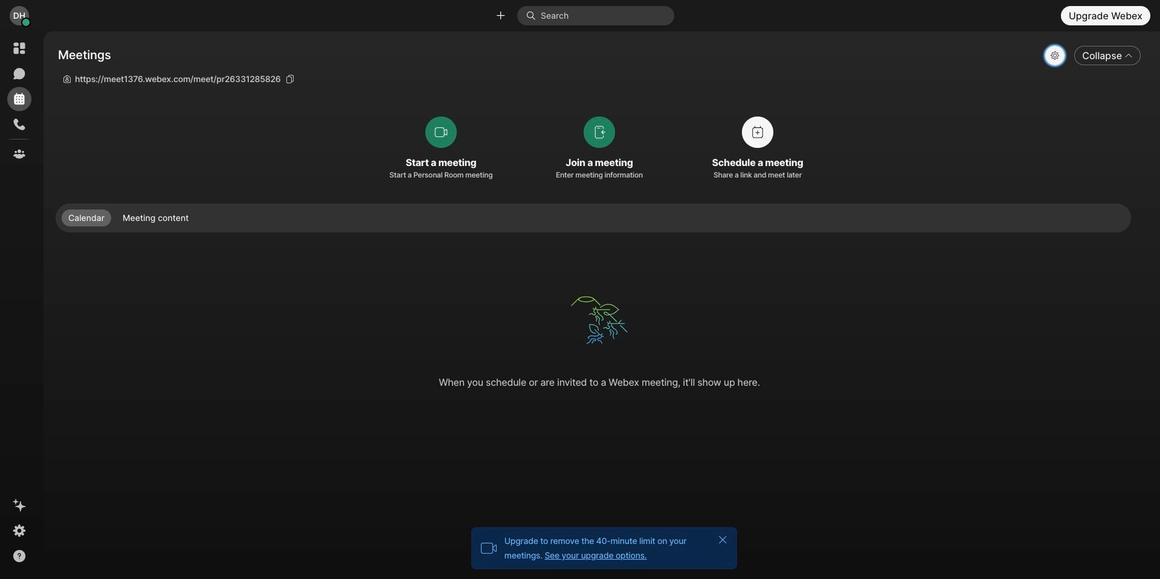 Task type: locate. For each thing, give the bounding box(es) containing it.
dashboard image
[[12, 41, 27, 56]]

help image
[[12, 550, 27, 564]]

wrapper image
[[527, 11, 541, 21], [22, 18, 30, 27]]

start a personal room meeting image
[[434, 125, 449, 140]]

teams, has no new notifications image
[[12, 147, 27, 161]]

click to copy your personal room link image
[[285, 74, 295, 84]]

calls image
[[12, 117, 27, 132]]

webex tab list
[[7, 36, 31, 166]]

cancel_16 image
[[718, 536, 728, 545]]

show personal meeting room modal image
[[62, 74, 72, 84]]

what's new image
[[12, 499, 27, 513]]

wrapper image up dashboard image
[[22, 18, 30, 27]]

navigation
[[0, 31, 39, 580]]

wrapper image right connect people image at left top
[[527, 11, 541, 21]]

0 horizontal spatial wrapper image
[[22, 18, 30, 27]]

settings image
[[12, 524, 27, 539]]

connect people image
[[495, 10, 507, 22]]



Task type: describe. For each thing, give the bounding box(es) containing it.
meeting settings image
[[1051, 51, 1061, 60]]

collapse image
[[1125, 51, 1134, 60]]

1 horizontal spatial wrapper image
[[527, 11, 541, 21]]

join meeting, enter meeting information to join image
[[592, 125, 607, 140]]

schedule a meeting, share a link and meet later image
[[751, 125, 765, 140]]

camera_28 image
[[481, 540, 497, 557]]

meetings image
[[12, 92, 27, 106]]

messaging, has no new notifications image
[[12, 67, 27, 81]]



Task type: vqa. For each thing, say whether or not it's contained in the screenshot.
MEETING SETTINGS icon
yes



